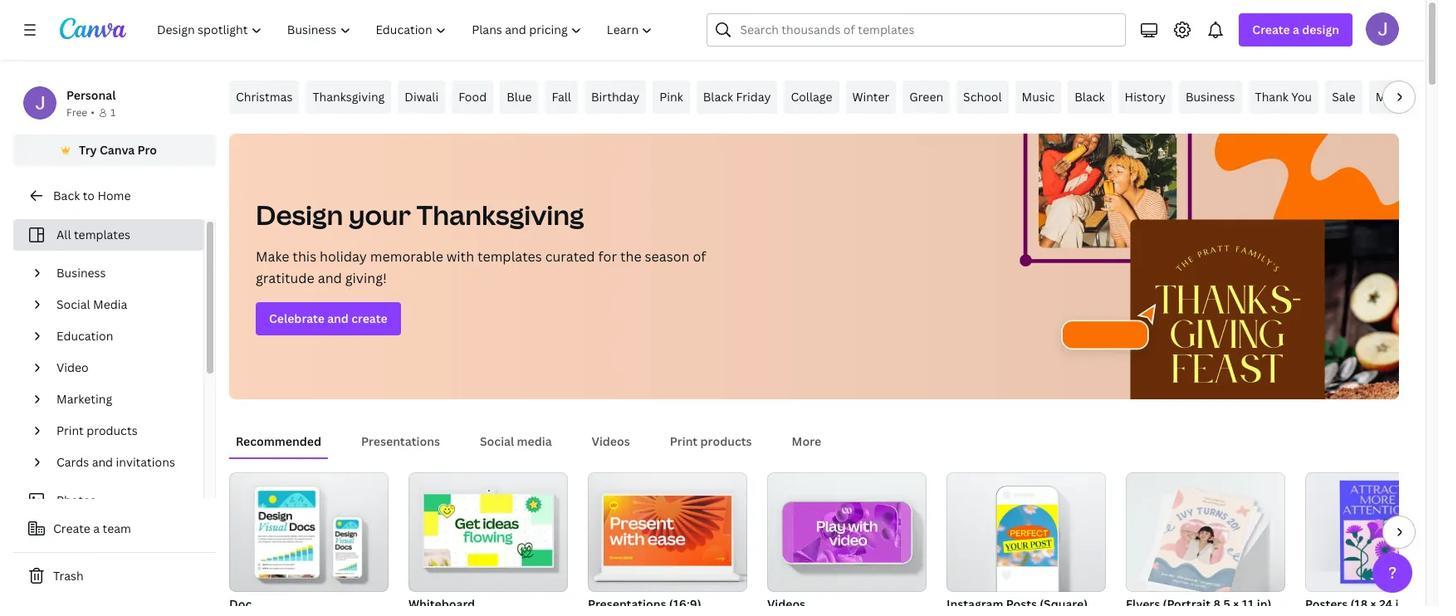 Task type: describe. For each thing, give the bounding box(es) containing it.
team
[[103, 521, 131, 536]]

pink link
[[653, 81, 690, 114]]

try
[[79, 142, 97, 158]]

create a design
[[1252, 22, 1339, 37]]

curated
[[545, 247, 595, 266]]

social media button
[[473, 426, 558, 458]]

design your thanksgiving
[[256, 197, 584, 232]]

black friday
[[703, 89, 771, 105]]

try canva pro button
[[13, 135, 216, 166]]

school
[[963, 89, 1002, 105]]

create for create a team
[[53, 521, 90, 536]]

thank you
[[1255, 89, 1312, 105]]

social media
[[56, 296, 127, 312]]

and for invitations
[[92, 454, 113, 470]]

of
[[693, 247, 706, 266]]

diwali link
[[398, 81, 445, 114]]

education
[[56, 328, 113, 344]]

thanksgiving link
[[306, 81, 391, 114]]

cards
[[56, 454, 89, 470]]

pro
[[137, 142, 157, 158]]

your
[[349, 197, 411, 232]]

giving!
[[345, 269, 387, 287]]

fall
[[552, 89, 571, 105]]

collage
[[791, 89, 832, 105]]

social media link
[[50, 289, 193, 321]]

design
[[1302, 22, 1339, 37]]

menu
[[1376, 89, 1407, 105]]

back to home link
[[13, 179, 216, 213]]

print for "print products" button
[[670, 433, 698, 449]]

marketing
[[56, 391, 112, 407]]

design
[[256, 197, 343, 232]]

videos
[[592, 433, 630, 449]]

video
[[56, 360, 88, 375]]

thank
[[1255, 89, 1289, 105]]

templates inside make this holiday memorable with templates curated for the season of gratitude and giving!
[[477, 247, 542, 266]]

1 horizontal spatial business link
[[1179, 81, 1242, 114]]

education link
[[50, 321, 193, 352]]

social media
[[480, 433, 552, 449]]

birthday
[[591, 89, 639, 105]]

diwali
[[405, 89, 439, 105]]

business for bottommost business link
[[56, 265, 106, 281]]

cards and invitations link
[[50, 447, 193, 478]]

a for design
[[1293, 22, 1299, 37]]

video link
[[50, 352, 193, 384]]

celebrate and create
[[269, 311, 387, 326]]

back
[[53, 188, 80, 203]]

food link
[[452, 81, 493, 114]]

marketing link
[[50, 384, 193, 415]]

you
[[1291, 89, 1312, 105]]

food
[[459, 89, 487, 105]]

print products link
[[50, 415, 193, 447]]

jacob simon image
[[1366, 12, 1399, 46]]

print products for print products link
[[56, 423, 138, 438]]

invitations
[[116, 454, 175, 470]]

music link
[[1015, 81, 1061, 114]]

the
[[620, 247, 642, 266]]

create a team
[[53, 521, 131, 536]]

trash
[[53, 568, 84, 584]]

more button
[[785, 426, 828, 458]]

social for social media
[[480, 433, 514, 449]]

make
[[256, 247, 289, 266]]

a for team
[[93, 521, 100, 536]]

winter link
[[846, 81, 896, 114]]

print for print products link
[[56, 423, 84, 438]]

products for print products link
[[87, 423, 138, 438]]

blue
[[507, 89, 532, 105]]

and for create
[[327, 311, 349, 326]]

memorable
[[370, 247, 443, 266]]

create
[[351, 311, 387, 326]]

friday
[[736, 89, 771, 105]]

more
[[792, 433, 821, 449]]

music
[[1022, 89, 1055, 105]]



Task type: vqa. For each thing, say whether or not it's contained in the screenshot.
"START"
no



Task type: locate. For each thing, give the bounding box(es) containing it.
2 black from the left
[[1075, 89, 1105, 105]]

1 vertical spatial create
[[53, 521, 90, 536]]

thanksgiving
[[313, 89, 385, 105], [416, 197, 584, 232]]

0 horizontal spatial social
[[56, 296, 90, 312]]

recommended
[[236, 433, 321, 449]]

1 horizontal spatial create
[[1252, 22, 1290, 37]]

history link
[[1118, 81, 1172, 114]]

and down holiday
[[318, 269, 342, 287]]

print
[[56, 423, 84, 438], [670, 433, 698, 449]]

fall link
[[545, 81, 578, 114]]

1 horizontal spatial print
[[670, 433, 698, 449]]

thank you link
[[1248, 81, 1319, 114]]

1 horizontal spatial print products
[[670, 433, 752, 449]]

a left design
[[1293, 22, 1299, 37]]

back to home
[[53, 188, 131, 203]]

products inside button
[[700, 433, 752, 449]]

blue link
[[500, 81, 538, 114]]

presentations button
[[355, 426, 447, 458]]

1 vertical spatial thanksgiving
[[416, 197, 584, 232]]

this
[[293, 247, 316, 266]]

0 horizontal spatial thanksgiving
[[313, 89, 385, 105]]

print inside button
[[670, 433, 698, 449]]

products for "print products" button
[[700, 433, 752, 449]]

0 vertical spatial thanksgiving
[[313, 89, 385, 105]]

a inside dropdown button
[[1293, 22, 1299, 37]]

print products inside button
[[670, 433, 752, 449]]

1 vertical spatial a
[[93, 521, 100, 536]]

and left create
[[327, 311, 349, 326]]

create left design
[[1252, 22, 1290, 37]]

birthday link
[[585, 81, 646, 114]]

create for create a design
[[1252, 22, 1290, 37]]

black left friday
[[703, 89, 733, 105]]

1 horizontal spatial social
[[480, 433, 514, 449]]

business link
[[1179, 81, 1242, 114], [50, 257, 193, 289]]

thanksgiving left diwali
[[313, 89, 385, 105]]

poster (18 × 24 in portrait) image
[[1305, 472, 1438, 592], [1340, 481, 1415, 584]]

videos button
[[585, 426, 637, 458]]

sale link
[[1325, 81, 1362, 114]]

business
[[1186, 89, 1235, 105], [56, 265, 106, 281]]

season
[[645, 247, 690, 266]]

social
[[56, 296, 90, 312], [480, 433, 514, 449]]

None search field
[[707, 13, 1126, 46]]

0 horizontal spatial black
[[703, 89, 733, 105]]

social inside button
[[480, 433, 514, 449]]

for
[[598, 247, 617, 266]]

design your thanksgiving image
[[1001, 134, 1399, 399]]

•
[[91, 105, 95, 120]]

1 horizontal spatial a
[[1293, 22, 1299, 37]]

instagram post (square) image
[[947, 472, 1106, 592], [997, 505, 1058, 567]]

green
[[909, 89, 943, 105]]

1 horizontal spatial products
[[700, 433, 752, 449]]

social left media
[[480, 433, 514, 449]]

business left thank
[[1186, 89, 1235, 105]]

black for black friday
[[703, 89, 733, 105]]

cards and invitations
[[56, 454, 175, 470]]

christmas
[[236, 89, 293, 105]]

1 vertical spatial templates
[[477, 247, 542, 266]]

winter
[[852, 89, 890, 105]]

celebrate and create link
[[256, 302, 401, 335]]

and right cards
[[92, 454, 113, 470]]

flyer (portrait 8.5 × 11 in) image
[[1126, 472, 1285, 592], [1148, 487, 1255, 597]]

thanksgiving inside thanksgiving link
[[313, 89, 385, 105]]

christmas link
[[229, 81, 299, 114]]

print right videos
[[670, 433, 698, 449]]

thanksgiving up make this holiday memorable with templates curated for the season of gratitude and giving!
[[416, 197, 584, 232]]

social up education
[[56, 296, 90, 312]]

create
[[1252, 22, 1290, 37], [53, 521, 90, 536]]

products left more
[[700, 433, 752, 449]]

all
[[56, 227, 71, 242]]

0 horizontal spatial templates
[[74, 227, 130, 242]]

personal
[[66, 87, 116, 103]]

business for right business link
[[1186, 89, 1235, 105]]

1 vertical spatial business
[[56, 265, 106, 281]]

create down photos
[[53, 521, 90, 536]]

1 vertical spatial and
[[327, 311, 349, 326]]

0 horizontal spatial products
[[87, 423, 138, 438]]

products up cards and invitations
[[87, 423, 138, 438]]

products
[[87, 423, 138, 438], [700, 433, 752, 449]]

home
[[97, 188, 131, 203]]

2 vertical spatial and
[[92, 454, 113, 470]]

presentations
[[361, 433, 440, 449]]

Search search field
[[740, 14, 1115, 46]]

1 horizontal spatial business
[[1186, 89, 1235, 105]]

holiday
[[320, 247, 367, 266]]

try canva pro
[[79, 142, 157, 158]]

celebrate
[[269, 311, 325, 326]]

0 vertical spatial a
[[1293, 22, 1299, 37]]

1 vertical spatial business link
[[50, 257, 193, 289]]

and
[[318, 269, 342, 287], [327, 311, 349, 326], [92, 454, 113, 470]]

1 black from the left
[[703, 89, 733, 105]]

black link
[[1068, 81, 1111, 114]]

presentation (16:9) image
[[588, 472, 747, 592], [604, 496, 732, 566]]

0 vertical spatial business link
[[1179, 81, 1242, 114]]

business up social media at the left
[[56, 265, 106, 281]]

business link up media
[[50, 257, 193, 289]]

with
[[447, 247, 474, 266]]

a inside button
[[93, 521, 100, 536]]

all templates
[[56, 227, 130, 242]]

a left the team
[[93, 521, 100, 536]]

gratitude
[[256, 269, 315, 287]]

sale
[[1332, 89, 1356, 105]]

1 vertical spatial social
[[480, 433, 514, 449]]

collage link
[[784, 81, 839, 114]]

print up cards
[[56, 423, 84, 438]]

to
[[83, 188, 95, 203]]

0 vertical spatial templates
[[74, 227, 130, 242]]

business link left thank
[[1179, 81, 1242, 114]]

black right music
[[1075, 89, 1105, 105]]

green link
[[903, 81, 950, 114]]

0 horizontal spatial business link
[[50, 257, 193, 289]]

0 horizontal spatial create
[[53, 521, 90, 536]]

video image
[[767, 472, 927, 592], [793, 502, 901, 563]]

social for social media
[[56, 296, 90, 312]]

create inside create a team button
[[53, 521, 90, 536]]

1 horizontal spatial thanksgiving
[[416, 197, 584, 232]]

make this holiday memorable with templates curated for the season of gratitude and giving!
[[256, 247, 706, 287]]

templates right with
[[477, 247, 542, 266]]

0 vertical spatial and
[[318, 269, 342, 287]]

create a design button
[[1239, 13, 1353, 46]]

0 horizontal spatial business
[[56, 265, 106, 281]]

canva
[[100, 142, 135, 158]]

history
[[1125, 89, 1166, 105]]

media
[[517, 433, 552, 449]]

photos link
[[23, 485, 193, 516]]

0 horizontal spatial print
[[56, 423, 84, 438]]

0 vertical spatial create
[[1252, 22, 1290, 37]]

create inside create a design dropdown button
[[1252, 22, 1290, 37]]

1 horizontal spatial templates
[[477, 247, 542, 266]]

pink
[[659, 89, 683, 105]]

1
[[110, 105, 116, 120]]

doc image
[[229, 472, 389, 592], [229, 472, 389, 592]]

menu link
[[1369, 81, 1414, 114]]

media
[[93, 296, 127, 312]]

templates right all
[[74, 227, 130, 242]]

top level navigation element
[[146, 13, 667, 46]]

black for black
[[1075, 89, 1105, 105]]

print products button
[[663, 426, 759, 458]]

school link
[[957, 81, 1008, 114]]

black friday link
[[696, 81, 777, 114]]

whiteboard image
[[409, 472, 568, 592], [424, 494, 552, 567]]

trash link
[[13, 560, 216, 593]]

1 horizontal spatial black
[[1075, 89, 1105, 105]]

print products for "print products" button
[[670, 433, 752, 449]]

0 vertical spatial business
[[1186, 89, 1235, 105]]

free
[[66, 105, 87, 120]]

0 horizontal spatial a
[[93, 521, 100, 536]]

and inside make this holiday memorable with templates curated for the season of gratitude and giving!
[[318, 269, 342, 287]]

0 horizontal spatial print products
[[56, 423, 138, 438]]

0 vertical spatial social
[[56, 296, 90, 312]]

create a team button
[[13, 512, 216, 546]]



